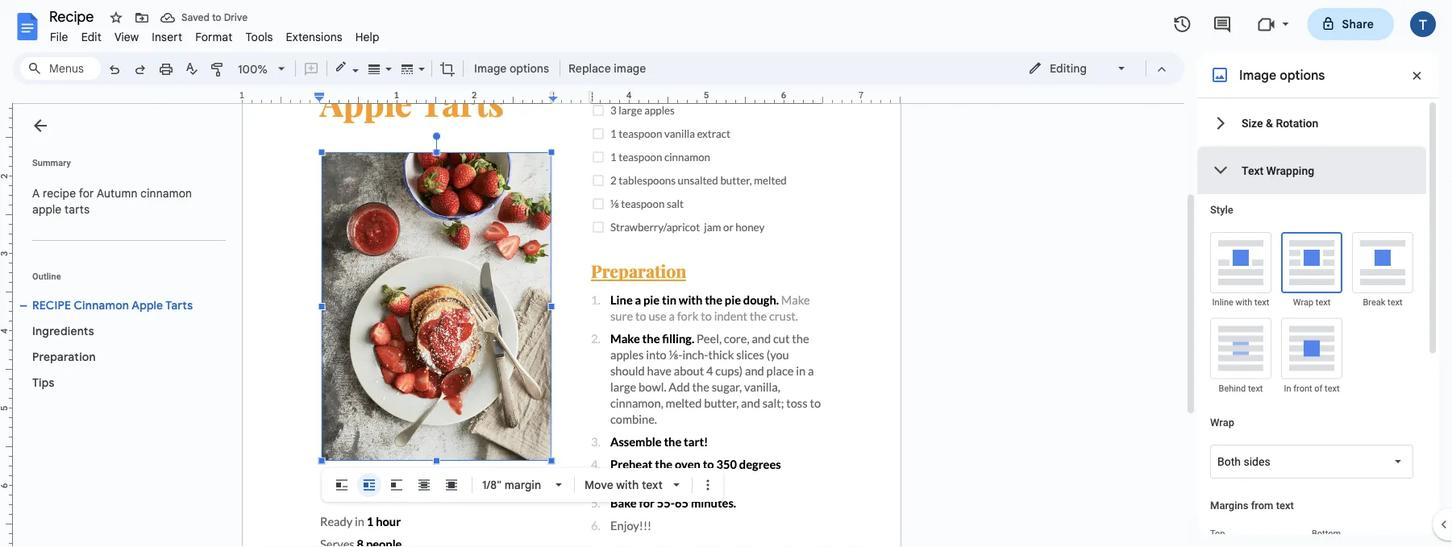 Task type: locate. For each thing, give the bounding box(es) containing it.
wrap for wrap
[[1211, 417, 1235, 429]]

tools
[[246, 30, 273, 44]]

image options up size & rotation
[[1240, 67, 1326, 83]]

In front of text radio
[[1282, 318, 1343, 380], [440, 474, 464, 498]]

text right move
[[642, 478, 663, 493]]

0 vertical spatial in front of text radio
[[1282, 318, 1343, 380]]

with right move
[[617, 478, 639, 493]]

Menus field
[[20, 57, 101, 80]]

style
[[1211, 204, 1234, 216]]

margins
[[1211, 500, 1249, 512]]

with
[[1236, 298, 1253, 308], [617, 478, 639, 493]]

1 horizontal spatial image options
[[1240, 67, 1326, 83]]

saved to drive button
[[157, 6, 252, 29]]

Inline with text radio
[[1211, 232, 1272, 294]]

move with text
[[585, 478, 663, 493]]

wrap for wrap text
[[1294, 298, 1314, 308]]

menu bar
[[44, 21, 386, 48]]

text
[[1242, 164, 1264, 177]]

0 horizontal spatial in front of text radio
[[440, 474, 464, 498]]

to
[[212, 12, 222, 24]]

text right from at the bottom right of page
[[1277, 500, 1295, 512]]

text down wrap text option
[[1316, 298, 1331, 308]]

view
[[114, 30, 139, 44]]

one eighth inch margin option
[[482, 478, 541, 493]]

1 horizontal spatial wrap
[[1294, 298, 1314, 308]]

image options
[[474, 61, 549, 75], [1240, 67, 1326, 83]]

1 vertical spatial wrap
[[1211, 417, 1235, 429]]

in front of text radio up in front of text
[[1282, 318, 1343, 380]]

image options left replace
[[474, 61, 549, 75]]

autumn
[[97, 186, 138, 200]]

Star checkbox
[[105, 6, 127, 29]]

inline
[[1213, 298, 1234, 308]]

1 vertical spatial with
[[617, 478, 639, 493]]

text
[[1255, 298, 1270, 308], [1316, 298, 1331, 308], [1388, 298, 1403, 308], [1249, 384, 1264, 394], [1326, 384, 1340, 394], [642, 478, 663, 493], [1277, 500, 1295, 512]]

1 horizontal spatial image
[[1240, 67, 1277, 83]]

&
[[1267, 116, 1274, 130]]

outline heading
[[13, 270, 232, 293]]

edit menu item
[[75, 27, 108, 46]]

with for move
[[617, 478, 639, 493]]

toolbar
[[325, 474, 720, 498]]

options inside section
[[1280, 67, 1326, 83]]

editing button
[[1017, 56, 1139, 81]]

0 vertical spatial wrap
[[1294, 298, 1314, 308]]

menu bar banner
[[0, 0, 1453, 548]]

text wrapping
[[1242, 164, 1315, 177]]

front
[[1294, 384, 1313, 394]]

toolbar containing 1/8" margin
[[325, 474, 720, 498]]

move with text option
[[585, 478, 663, 493]]

Zoom field
[[232, 57, 292, 82]]

option group
[[330, 474, 464, 498]]

0 horizontal spatial image options
[[474, 61, 549, 75]]

1 vertical spatial in front of text radio
[[440, 474, 464, 498]]

0 horizontal spatial image
[[474, 61, 507, 75]]

of
[[1315, 384, 1323, 394]]

Rename text field
[[44, 6, 103, 26]]

options up rotation
[[1280, 67, 1326, 83]]

1 horizontal spatial in front of text radio
[[1282, 318, 1343, 380]]

a recipe for autumn cinnamon apple tarts
[[32, 186, 195, 217]]

0 horizontal spatial with
[[617, 478, 639, 493]]

text right 'behind'
[[1249, 384, 1264, 394]]

0 horizontal spatial options
[[510, 61, 549, 75]]

recipe
[[32, 298, 71, 313]]

toolbar inside image options application
[[325, 474, 720, 498]]

wrap down 'behind'
[[1211, 417, 1235, 429]]

in front of text radio right behind text option
[[440, 474, 464, 498]]

size & rotation
[[1242, 116, 1319, 130]]

help menu item
[[349, 27, 386, 46]]

image
[[474, 61, 507, 75], [1240, 67, 1277, 83]]

with inside option
[[617, 478, 639, 493]]

image options application
[[0, 0, 1453, 548]]

summary element
[[24, 177, 226, 226]]

editing
[[1050, 61, 1087, 75]]

behind text
[[1219, 384, 1264, 394]]

menu bar containing file
[[44, 21, 386, 48]]

wrap
[[1294, 298, 1314, 308], [1211, 417, 1235, 429]]

both sides option
[[1218, 454, 1271, 470]]

0 horizontal spatial wrap
[[1211, 417, 1235, 429]]

options left replace
[[510, 61, 549, 75]]

rotation
[[1277, 116, 1319, 130]]

image options button
[[467, 56, 557, 81]]

a
[[32, 186, 40, 200]]

options
[[510, 61, 549, 75], [1280, 67, 1326, 83]]

help
[[356, 30, 380, 44]]

top
[[1211, 529, 1226, 539]]

insert
[[152, 30, 182, 44]]

tarts
[[166, 298, 193, 313]]

tools menu item
[[239, 27, 280, 46]]

size
[[1242, 116, 1264, 130]]

image options inside section
[[1240, 67, 1326, 83]]

replace image
[[569, 61, 646, 75]]

with inside image options section
[[1236, 298, 1253, 308]]

1 horizontal spatial options
[[1280, 67, 1326, 83]]

Break text radio
[[1353, 232, 1414, 294]]

bottom
[[1313, 529, 1342, 539]]

image
[[614, 61, 646, 75]]

wrap text
[[1294, 298, 1331, 308]]

behind
[[1219, 384, 1247, 394]]

1 horizontal spatial with
[[1236, 298, 1253, 308]]

with right inline
[[1236, 298, 1253, 308]]

Behind text radio
[[1211, 318, 1272, 380]]

Zoom text field
[[234, 58, 273, 81]]

tarts
[[65, 202, 90, 217]]

for
[[79, 186, 94, 200]]

text right the of
[[1326, 384, 1340, 394]]

view menu item
[[108, 27, 145, 46]]

0 vertical spatial with
[[1236, 298, 1253, 308]]

wrap down wrap text option
[[1294, 298, 1314, 308]]



Task type: describe. For each thing, give the bounding box(es) containing it.
both
[[1218, 455, 1242, 469]]

preparation
[[32, 350, 96, 364]]

extensions menu item
[[280, 27, 349, 46]]

options inside "button"
[[510, 61, 549, 75]]

share
[[1343, 17, 1375, 31]]

saved
[[182, 12, 210, 24]]

insert menu item
[[145, 27, 189, 46]]

Wrap text radio
[[1282, 232, 1343, 294]]

in
[[1285, 384, 1292, 394]]

1/8" margin
[[482, 478, 541, 493]]

break text
[[1364, 298, 1403, 308]]

drive
[[224, 12, 248, 24]]

left margin image
[[243, 91, 324, 103]]

main toolbar
[[100, 56, 651, 83]]

1/8"
[[482, 478, 502, 493]]

replace image button
[[564, 56, 650, 81]]

edit
[[81, 30, 102, 44]]

saved to drive
[[182, 12, 248, 24]]

image options inside "button"
[[474, 61, 549, 75]]

from
[[1252, 500, 1274, 512]]

menu bar inside menu bar banner
[[44, 21, 386, 48]]

wrapping
[[1267, 164, 1315, 177]]

replace
[[569, 61, 611, 75]]

mode and view toolbar
[[1017, 52, 1175, 85]]

break
[[1364, 298, 1386, 308]]

recipe cinnamon apple tarts
[[32, 298, 193, 313]]

file menu item
[[44, 27, 75, 46]]

Break text radio
[[385, 474, 409, 498]]

in front of text
[[1285, 384, 1340, 394]]

In line radio
[[330, 474, 354, 498]]

Behind text radio
[[412, 474, 436, 498]]

cinnamon
[[141, 186, 192, 200]]

image inside section
[[1240, 67, 1277, 83]]

outline
[[32, 271, 61, 282]]

tips
[[32, 376, 54, 390]]

format
[[195, 30, 233, 44]]

margin
[[505, 478, 541, 493]]

move
[[585, 478, 614, 493]]

apple
[[32, 202, 62, 217]]

text right inline
[[1255, 298, 1270, 308]]

cinnamon
[[74, 298, 129, 313]]

with for inline
[[1236, 298, 1253, 308]]

file
[[50, 30, 68, 44]]

document outline element
[[13, 104, 232, 548]]

option group inside image options application
[[330, 474, 464, 498]]

image options section
[[1198, 52, 1440, 548]]

1
[[239, 90, 245, 101]]

image inside "button"
[[474, 61, 507, 75]]

recipe
[[43, 186, 76, 200]]

sides
[[1244, 455, 1271, 469]]

size & rotation tab
[[1198, 99, 1427, 147]]

text wrapping tab
[[1198, 147, 1427, 194]]

text inside option
[[642, 478, 663, 493]]

margins from text
[[1211, 500, 1295, 512]]

format menu item
[[189, 27, 239, 46]]

apple
[[132, 298, 163, 313]]

text right break on the bottom right of page
[[1388, 298, 1403, 308]]

border weight image
[[365, 57, 384, 80]]

share button
[[1308, 8, 1395, 40]]

inline with text
[[1213, 298, 1270, 308]]

summary
[[32, 158, 71, 168]]

summary heading
[[32, 157, 71, 169]]

both sides
[[1218, 455, 1271, 469]]

right margin image
[[819, 91, 900, 103]]

extensions
[[286, 30, 343, 44]]

Wrap text radio
[[357, 474, 382, 498]]

ingredients
[[32, 324, 94, 338]]



Task type: vqa. For each thing, say whether or not it's contained in the screenshot.
menu within application
no



